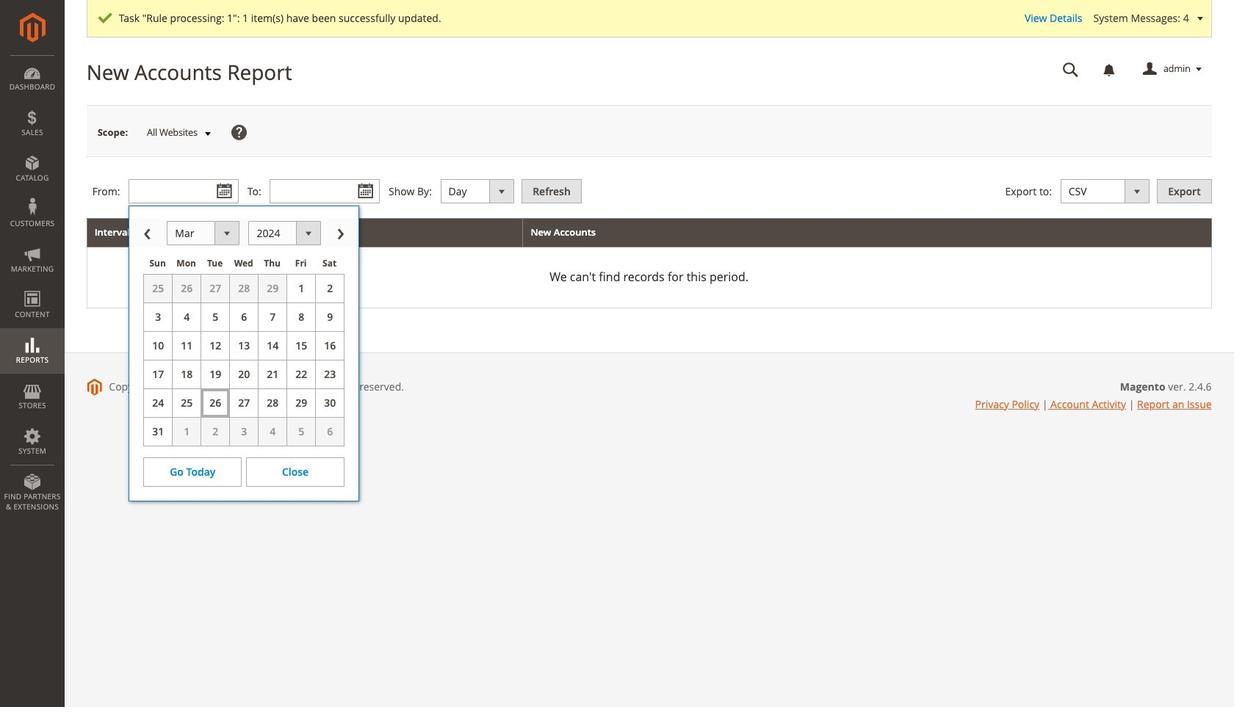 Task type: describe. For each thing, give the bounding box(es) containing it.
magento admin panel image
[[19, 12, 45, 43]]



Task type: vqa. For each thing, say whether or not it's contained in the screenshot.
menu
no



Task type: locate. For each thing, give the bounding box(es) containing it.
menu bar
[[0, 55, 65, 520]]

None text field
[[129, 179, 239, 204], [270, 179, 380, 204], [129, 179, 239, 204], [270, 179, 380, 204]]



